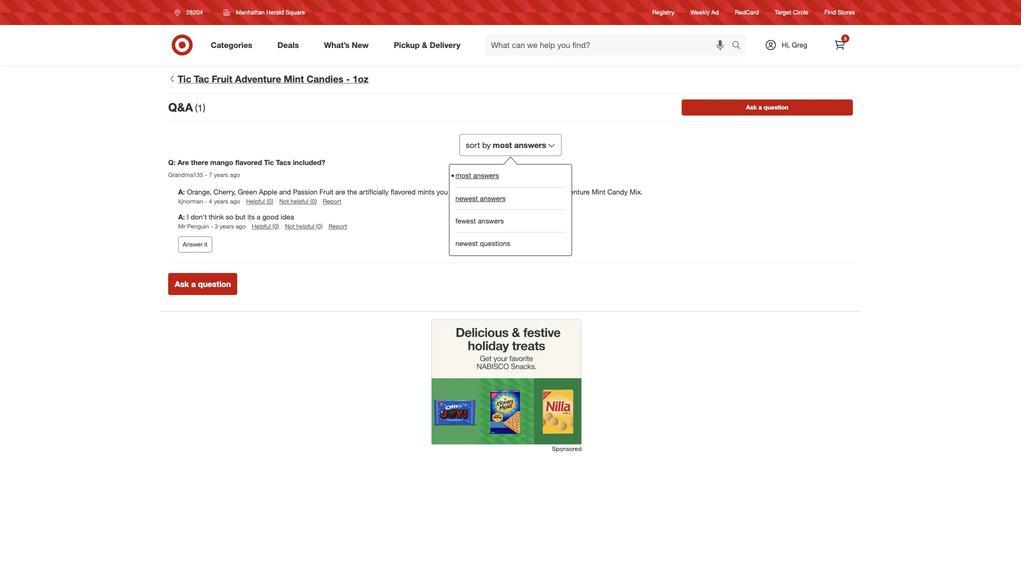Task type: vqa. For each thing, say whether or not it's contained in the screenshot.
Orange, in the top of the page
yes



Task type: describe. For each thing, give the bounding box(es) containing it.
categories link
[[202, 34, 265, 56]]

report for the
[[323, 198, 342, 205]]

ago inside q: are there mango flavored tic tacs included? grandma135 - 7 years ago
[[230, 171, 240, 179]]

helpful for good
[[296, 223, 314, 230]]

1 horizontal spatial mint
[[592, 188, 606, 196]]

square
[[286, 9, 305, 16]]

1 horizontal spatial fruit
[[320, 188, 334, 196]]

9
[[844, 36, 847, 42]]

2 the from the left
[[506, 188, 516, 196]]

experience
[[462, 188, 497, 196]]

most answers link
[[456, 165, 566, 187]]

newest questions
[[456, 239, 511, 248]]

not helpful  (0) for are
[[279, 198, 317, 205]]

ad
[[712, 9, 719, 16]]

deals link
[[269, 34, 312, 56]]

find
[[825, 9, 836, 16]]

helpful for are
[[291, 198, 309, 205]]

q: are there mango flavored tic tacs included? grandma135 - 7 years ago
[[168, 158, 325, 179]]

are
[[336, 188, 345, 196]]

28204 button
[[168, 4, 214, 22]]

apple
[[259, 188, 277, 196]]

helpful  (0) for but
[[252, 223, 279, 230]]

newest for newest questions
[[456, 239, 478, 248]]

&
[[422, 40, 428, 50]]

most answers
[[456, 171, 499, 180]]

fewest answers link
[[456, 210, 566, 232]]

newest answers link
[[456, 187, 566, 210]]

weekly ad
[[691, 9, 719, 16]]

deals
[[278, 40, 299, 50]]

0 horizontal spatial fruit
[[212, 73, 232, 85]]

What can we help you find? suggestions appear below search field
[[485, 34, 735, 56]]

a for (
[[759, 104, 762, 111]]

pickup
[[394, 40, 420, 50]]

candies
[[307, 73, 344, 85]]

what's
[[324, 40, 350, 50]]

ask a question for (
[[747, 104, 789, 111]]

advertisement region
[[432, 320, 582, 445]]

good
[[263, 213, 279, 221]]

mix.
[[630, 188, 643, 196]]

mango
[[210, 158, 233, 167]]

mints
[[418, 188, 435, 196]]

i
[[187, 213, 189, 221]]

weekly ad link
[[691, 8, 719, 17]]

there
[[191, 158, 208, 167]]

newest answers
[[456, 194, 506, 203]]

stores
[[838, 9, 855, 16]]

categories
[[211, 40, 252, 50]]

- inside q: are there mango flavored tic tacs included? grandma135 - 7 years ago
[[205, 171, 207, 179]]

target circle link
[[775, 8, 809, 17]]

sort
[[466, 140, 480, 150]]

7
[[209, 171, 212, 179]]

report button for idea
[[329, 222, 347, 231]]

passion
[[293, 188, 318, 196]]

1 vertical spatial adventure
[[558, 188, 590, 196]]

1 the from the left
[[347, 188, 357, 196]]

helpful  (0) for and
[[246, 198, 273, 205]]

cherry,
[[214, 188, 236, 196]]

question for (
[[764, 104, 789, 111]]

hi, greg
[[782, 41, 808, 49]]

years inside q: are there mango flavored tic tacs included? grandma135 - 7 years ago
[[214, 171, 228, 179]]

but
[[235, 213, 246, 221]]

kjnorman - 4 years ago
[[178, 198, 240, 205]]

registry
[[653, 9, 675, 16]]

1 horizontal spatial a
[[257, 213, 261, 221]]

search
[[728, 41, 752, 51]]

answers up most answers link at top
[[514, 140, 547, 150]]

helpful  (0) button for but
[[252, 222, 279, 231]]

answers for most answers
[[473, 171, 499, 180]]

28204
[[186, 9, 203, 16]]

sponsored
[[552, 445, 582, 453]]

target
[[775, 9, 792, 16]]

tic inside q: are there mango flavored tic tacs included? grandma135 - 7 years ago
[[264, 158, 274, 167]]

kjnorman
[[178, 198, 203, 205]]

included?
[[293, 158, 325, 167]]

greg
[[792, 41, 808, 49]]

q&a ( 1 )
[[168, 100, 205, 114]]

report for idea
[[329, 223, 347, 230]]

2 vertical spatial ago
[[236, 223, 246, 230]]

hi,
[[782, 41, 790, 49]]

manhattan herald square button
[[218, 4, 312, 22]]

not for its
[[285, 223, 295, 230]]

by
[[482, 140, 491, 150]]

not helpful  (0) for good
[[285, 223, 323, 230]]

a: for a: orange, cherry, green apple and passion fruit are the artificially flavored mints you will experience in the tic tac fruit adventure mint candy mix.
[[178, 188, 185, 196]]

redcard
[[735, 9, 759, 16]]

what's new
[[324, 40, 369, 50]]

ask for (
[[747, 104, 757, 111]]

it
[[204, 241, 208, 248]]

questions
[[480, 239, 511, 248]]

1
[[198, 102, 203, 114]]

0 vertical spatial adventure
[[235, 73, 281, 85]]

orange,
[[187, 188, 212, 196]]

fewest answers
[[456, 217, 504, 225]]

)
[[203, 102, 205, 114]]

weekly
[[691, 9, 710, 16]]

1oz
[[353, 73, 369, 85]]

mr penguin - 3 years ago
[[178, 223, 246, 230]]

tic inside tic tac fruit adventure mint candies - 1oz link
[[178, 73, 191, 85]]

1 horizontal spatial tac
[[529, 188, 540, 196]]

fewest
[[456, 217, 476, 225]]

answer
[[183, 241, 203, 248]]

answers for newest answers
[[480, 194, 506, 203]]

answers for fewest answers
[[478, 217, 504, 225]]

not for passion
[[279, 198, 289, 205]]

and
[[279, 188, 291, 196]]

idea
[[281, 213, 294, 221]]

helpful for apple
[[246, 198, 265, 205]]



Task type: locate. For each thing, give the bounding box(es) containing it.
2 horizontal spatial fruit
[[542, 188, 556, 196]]

will
[[450, 188, 460, 196]]

helpful down the green
[[246, 198, 265, 205]]

question
[[764, 104, 789, 111], [198, 279, 231, 289]]

ask a question button for grandma135 - 7 years ago
[[168, 273, 238, 295]]

0 horizontal spatial tic
[[178, 73, 191, 85]]

0 horizontal spatial ask
[[175, 279, 189, 289]]

1 vertical spatial ask
[[175, 279, 189, 289]]

report
[[323, 198, 342, 205], [329, 223, 347, 230]]

the right in on the top left
[[506, 188, 516, 196]]

helpful down good at the top left
[[252, 223, 271, 230]]

- left "1oz"
[[346, 73, 350, 85]]

helpful  (0) button
[[246, 197, 273, 206], [252, 222, 279, 231]]

so
[[226, 213, 233, 221]]

most right by
[[493, 140, 512, 150]]

flavored left the mints
[[391, 188, 416, 196]]

newest inside newest questions link
[[456, 239, 478, 248]]

manhattan
[[236, 9, 265, 16]]

a for grandma135 - 7 years ago
[[191, 279, 196, 289]]

ask a question for grandma135 - 7 years ago
[[175, 279, 231, 289]]

most up will
[[456, 171, 471, 180]]

2 horizontal spatial a
[[759, 104, 762, 111]]

not helpful  (0) button
[[279, 197, 317, 206], [285, 222, 323, 231]]

1 horizontal spatial tic
[[264, 158, 274, 167]]

0 vertical spatial ago
[[230, 171, 240, 179]]

registry link
[[653, 8, 675, 17]]

helpful  (0) button down good at the top left
[[252, 222, 279, 231]]

green
[[238, 188, 257, 196]]

newest inside newest answers link
[[456, 194, 478, 203]]

1 vertical spatial report
[[329, 223, 347, 230]]

target circle
[[775, 9, 809, 16]]

answer it
[[183, 241, 208, 248]]

0 horizontal spatial ask a question button
[[168, 273, 238, 295]]

1 vertical spatial most
[[456, 171, 471, 180]]

1 vertical spatial not helpful  (0)
[[285, 223, 323, 230]]

are
[[178, 158, 189, 167]]

tic up q&a ( 1 )
[[178, 73, 191, 85]]

0 horizontal spatial ask a question
[[175, 279, 231, 289]]

answers
[[514, 140, 547, 150], [473, 171, 499, 180], [480, 194, 506, 203], [478, 217, 504, 225]]

helpful  (0) down good at the top left
[[252, 223, 279, 230]]

not helpful  (0) button for good
[[285, 222, 323, 231]]

1 vertical spatial tac
[[529, 188, 540, 196]]

not helpful  (0) button down idea
[[285, 222, 323, 231]]

1 vertical spatial not helpful  (0) button
[[285, 222, 323, 231]]

1 vertical spatial tic
[[264, 158, 274, 167]]

pickup & delivery link
[[385, 34, 473, 56]]

0 horizontal spatial a
[[191, 279, 196, 289]]

1 vertical spatial a
[[257, 213, 261, 221]]

the
[[347, 188, 357, 196], [506, 188, 516, 196]]

0 vertical spatial ask
[[747, 104, 757, 111]]

a: up kjnorman at top
[[178, 188, 185, 196]]

not helpful  (0) down idea
[[285, 223, 323, 230]]

1 newest from the top
[[456, 194, 478, 203]]

tic
[[178, 73, 191, 85], [264, 158, 274, 167], [518, 188, 528, 196]]

tac down most answers link at top
[[529, 188, 540, 196]]

think
[[209, 213, 224, 221]]

1 horizontal spatial adventure
[[558, 188, 590, 196]]

(0)
[[267, 198, 273, 205], [310, 198, 317, 205], [273, 223, 279, 230], [316, 223, 323, 230]]

not down the and in the left of the page
[[279, 198, 289, 205]]

not helpful  (0) button down passion
[[279, 197, 317, 206]]

ago down cherry,
[[230, 198, 240, 205]]

1 vertical spatial ask a question
[[175, 279, 231, 289]]

2 a: from the top
[[178, 213, 185, 221]]

0 vertical spatial most
[[493, 140, 512, 150]]

2 vertical spatial a
[[191, 279, 196, 289]]

tic tac fruit adventure mint candies - 1oz
[[178, 73, 369, 85]]

newest for newest answers
[[456, 194, 478, 203]]

adventure down categories link
[[235, 73, 281, 85]]

0 vertical spatial report
[[323, 198, 342, 205]]

1 vertical spatial helpful
[[296, 223, 314, 230]]

1 vertical spatial helpful  (0)
[[252, 223, 279, 230]]

don't
[[191, 213, 207, 221]]

0 vertical spatial a
[[759, 104, 762, 111]]

- left 3
[[211, 223, 213, 230]]

0 vertical spatial a:
[[178, 188, 185, 196]]

answers up fewest answers
[[480, 194, 506, 203]]

years down so
[[220, 223, 234, 230]]

ago down but
[[236, 223, 246, 230]]

pickup & delivery
[[394, 40, 461, 50]]

0 vertical spatial ask a question
[[747, 104, 789, 111]]

helpful  (0) button for and
[[246, 197, 273, 206]]

1 vertical spatial report button
[[329, 222, 347, 231]]

mint left candies at the top left of the page
[[284, 73, 304, 85]]

not
[[279, 198, 289, 205], [285, 223, 295, 230]]

1 horizontal spatial flavored
[[391, 188, 416, 196]]

ask a question button
[[682, 100, 853, 116], [168, 273, 238, 295]]

0 horizontal spatial mint
[[284, 73, 304, 85]]

adventure left candy
[[558, 188, 590, 196]]

1 horizontal spatial question
[[764, 104, 789, 111]]

a: left i
[[178, 213, 185, 221]]

not helpful  (0) button for are
[[279, 197, 317, 206]]

0 vertical spatial newest
[[456, 194, 478, 203]]

0 horizontal spatial question
[[198, 279, 231, 289]]

helpful for so
[[252, 223, 271, 230]]

1 vertical spatial not
[[285, 223, 295, 230]]

a: i don't think so but its a good idea
[[178, 213, 294, 221]]

candy
[[608, 188, 628, 196]]

sort by most answers
[[466, 140, 547, 150]]

- left 4
[[205, 198, 207, 205]]

report button for the
[[323, 197, 342, 206]]

years
[[214, 171, 228, 179], [214, 198, 228, 205], [220, 223, 234, 230]]

1 vertical spatial ago
[[230, 198, 240, 205]]

0 horizontal spatial the
[[347, 188, 357, 196]]

tic tac fruit adventure mint candies - 1oz link
[[168, 73, 853, 85]]

find stores link
[[825, 8, 855, 17]]

0 vertical spatial tic
[[178, 73, 191, 85]]

0 vertical spatial mint
[[284, 73, 304, 85]]

manhattan herald square
[[236, 9, 305, 16]]

find stores
[[825, 9, 855, 16]]

fruit left are
[[320, 188, 334, 196]]

ask for grandma135 - 7 years ago
[[175, 279, 189, 289]]

2 vertical spatial years
[[220, 223, 234, 230]]

1 vertical spatial helpful  (0) button
[[252, 222, 279, 231]]

0 vertical spatial years
[[214, 171, 228, 179]]

2 vertical spatial tic
[[518, 188, 528, 196]]

tac up 1
[[194, 73, 209, 85]]

0 vertical spatial ask a question button
[[682, 100, 853, 116]]

redcard link
[[735, 8, 759, 17]]

2 newest from the top
[[456, 239, 478, 248]]

3
[[215, 223, 218, 230]]

q&a
[[168, 100, 193, 114]]

0 vertical spatial helpful  (0) button
[[246, 197, 273, 206]]

a: orange, cherry, green apple and passion fruit are the artificially flavored mints you will experience in the tic tac fruit adventure mint candy mix.
[[178, 188, 643, 196]]

q:
[[168, 158, 176, 167]]

ask
[[747, 104, 757, 111], [175, 279, 189, 289]]

you
[[437, 188, 448, 196]]

0 vertical spatial not
[[279, 198, 289, 205]]

0 vertical spatial helpful  (0)
[[246, 198, 273, 205]]

flavored right mango
[[235, 158, 262, 167]]

1 vertical spatial a:
[[178, 213, 185, 221]]

0 horizontal spatial adventure
[[235, 73, 281, 85]]

1 vertical spatial mint
[[592, 188, 606, 196]]

0 vertical spatial question
[[764, 104, 789, 111]]

0 vertical spatial flavored
[[235, 158, 262, 167]]

artificially
[[359, 188, 389, 196]]

helpful  (0) button down apple
[[246, 197, 273, 206]]

1 horizontal spatial ask a question
[[747, 104, 789, 111]]

1 vertical spatial flavored
[[391, 188, 416, 196]]

newest
[[456, 194, 478, 203], [456, 239, 478, 248]]

not helpful  (0)
[[279, 198, 317, 205], [285, 223, 323, 230]]

0 vertical spatial tac
[[194, 73, 209, 85]]

0 horizontal spatial flavored
[[235, 158, 262, 167]]

the right are
[[347, 188, 357, 196]]

mint left candy
[[592, 188, 606, 196]]

its
[[248, 213, 255, 221]]

grandma135
[[168, 171, 203, 179]]

delivery
[[430, 40, 461, 50]]

circle
[[793, 9, 809, 16]]

1 vertical spatial newest
[[456, 239, 478, 248]]

years right "7"
[[214, 171, 228, 179]]

mr
[[178, 223, 185, 230]]

fruit down most answers link at top
[[542, 188, 556, 196]]

in
[[499, 188, 504, 196]]

fruit down categories
[[212, 73, 232, 85]]

- left "7"
[[205, 171, 207, 179]]

newest up fewest
[[456, 194, 478, 203]]

0 vertical spatial not helpful  (0) button
[[279, 197, 317, 206]]

2 horizontal spatial tic
[[518, 188, 528, 196]]

1 vertical spatial question
[[198, 279, 231, 289]]

0 vertical spatial report button
[[323, 197, 342, 206]]

a
[[759, 104, 762, 111], [257, 213, 261, 221], [191, 279, 196, 289]]

a: for a: i don't think so but its a good idea
[[178, 213, 185, 221]]

0 horizontal spatial most
[[456, 171, 471, 180]]

0 vertical spatial helpful
[[246, 198, 265, 205]]

years down cherry,
[[214, 198, 228, 205]]

1 horizontal spatial ask a question button
[[682, 100, 853, 116]]

ago
[[230, 171, 240, 179], [230, 198, 240, 205], [236, 223, 246, 230]]

ask a question
[[747, 104, 789, 111], [175, 279, 231, 289]]

penguin
[[187, 223, 209, 230]]

1 vertical spatial years
[[214, 198, 228, 205]]

1 horizontal spatial ask
[[747, 104, 757, 111]]

1 horizontal spatial most
[[493, 140, 512, 150]]

adventure
[[235, 73, 281, 85], [558, 188, 590, 196]]

tic left the tacs
[[264, 158, 274, 167]]

9 link
[[829, 34, 851, 56]]

1 horizontal spatial the
[[506, 188, 516, 196]]

mint
[[284, 73, 304, 85], [592, 188, 606, 196]]

not helpful  (0) down passion
[[279, 198, 317, 205]]

newest down fewest
[[456, 239, 478, 248]]

answer it button
[[178, 237, 212, 253]]

1 vertical spatial ask a question button
[[168, 273, 238, 295]]

not down idea
[[285, 223, 295, 230]]

0 vertical spatial helpful
[[291, 198, 309, 205]]

ago down mango
[[230, 171, 240, 179]]

1 vertical spatial helpful
[[252, 223, 271, 230]]

helpful  (0) down apple
[[246, 198, 273, 205]]

answers up questions
[[478, 217, 504, 225]]

1 a: from the top
[[178, 188, 185, 196]]

ask a question button for (
[[682, 100, 853, 116]]

answers up experience
[[473, 171, 499, 180]]

helpful
[[246, 198, 265, 205], [252, 223, 271, 230]]

tac
[[194, 73, 209, 85], [529, 188, 540, 196]]

question for grandma135 - 7 years ago
[[198, 279, 231, 289]]

search button
[[728, 34, 752, 58]]

4
[[209, 198, 212, 205]]

tacs
[[276, 158, 291, 167]]

0 vertical spatial not helpful  (0)
[[279, 198, 317, 205]]

helpful
[[291, 198, 309, 205], [296, 223, 314, 230]]

tic down most answers link at top
[[518, 188, 528, 196]]

0 horizontal spatial tac
[[194, 73, 209, 85]]

most
[[493, 140, 512, 150], [456, 171, 471, 180]]

flavored inside q: are there mango flavored tic tacs included? grandma135 - 7 years ago
[[235, 158, 262, 167]]

(
[[195, 102, 198, 114]]



